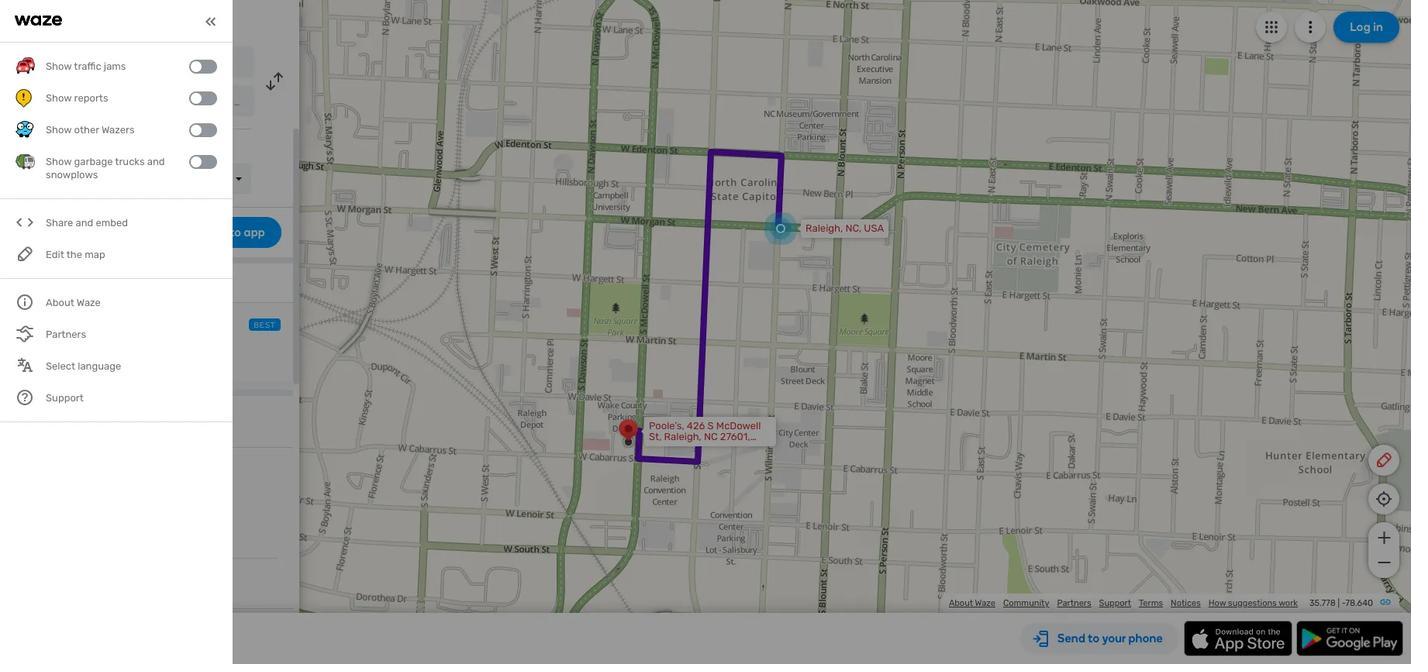 Task type: describe. For each thing, give the bounding box(es) containing it.
35.778
[[1310, 599, 1336, 609]]

poole's, 426 s mcdowell st, raleigh, nc 27601, usa
[[649, 420, 761, 454]]

about waze link
[[949, 599, 996, 609]]

1 inside list box
[[89, 173, 93, 185]]

1 vertical spatial raleigh,
[[806, 223, 843, 234]]

about waze community partners support terms notices how suggestions work
[[949, 599, 1298, 609]]

poole's 426 s mcdowell st, raleigh, nc 27601, usa
[[57, 95, 282, 109]]

usa inside poole's, 426 s mcdowell st, raleigh, nc 27601, usa
[[649, 442, 669, 454]]

s inside s salisbury st raleigh 0.8 miles
[[43, 338, 50, 351]]

raleigh inside s salisbury st raleigh 0.8 miles
[[116, 338, 153, 351]]

best
[[254, 321, 276, 330]]

point
[[58, 422, 84, 435]]

starting point button
[[16, 422, 84, 447]]

35.778 | -78.640
[[1310, 599, 1373, 609]]

and
[[76, 217, 93, 229]]

share
[[46, 217, 73, 229]]

terms
[[1139, 599, 1163, 609]]

426 for poole's
[[97, 97, 114, 108]]

embed
[[96, 217, 128, 229]]

|
[[1338, 599, 1340, 609]]

1 vertical spatial 1
[[23, 318, 27, 331]]

3:00 pm list box
[[166, 164, 251, 195]]

0 vertical spatial raleigh
[[57, 57, 94, 70]]

5 min leave by 2:55 pm
[[43, 316, 161, 333]]

usa inside poole's 426 s mcdowell st, raleigh, nc 27601, usa
[[264, 97, 282, 108]]

mcdowell for poole's
[[125, 97, 166, 108]]

st, for poole's,
[[649, 431, 662, 443]]

-
[[1342, 599, 1346, 609]]

routes
[[12, 278, 45, 291]]

0.8
[[43, 357, 59, 368]]

directions
[[142, 12, 207, 29]]

fri,
[[51, 173, 66, 185]]

st
[[102, 338, 113, 351]]

partners
[[1057, 599, 1092, 609]]

poole's,
[[649, 420, 685, 432]]

fri, dec 1 list box
[[42, 164, 158, 195]]

code image
[[16, 214, 35, 233]]

raleigh, for poole's,
[[664, 431, 702, 443]]

partners link
[[1057, 599, 1092, 609]]

3:00 pm
[[175, 173, 214, 185]]

usa inside raleigh nc, usa
[[117, 58, 135, 69]]

27601, for poole's,
[[720, 431, 750, 443]]

destination button
[[107, 422, 165, 446]]

support link
[[1099, 599, 1131, 609]]

driving
[[93, 12, 139, 29]]

starting
[[16, 422, 55, 435]]

2:55
[[125, 321, 145, 332]]

how
[[1209, 599, 1226, 609]]

st, for poole's
[[168, 97, 180, 108]]

s for poole's,
[[708, 420, 714, 432]]

suggestions
[[1228, 599, 1277, 609]]

leave
[[84, 321, 110, 332]]

dec
[[68, 173, 86, 185]]

nc for poole's
[[219, 97, 232, 108]]

nc, for raleigh,
[[846, 223, 862, 234]]

5
[[43, 316, 51, 333]]



Task type: vqa. For each thing, say whether or not it's contained in the screenshot.
Raleigh in the S Salisbury St Raleigh 0.8 Miles
yes



Task type: locate. For each thing, give the bounding box(es) containing it.
raleigh, inside poole's 426 s mcdowell st, raleigh, nc 27601, usa
[[182, 97, 217, 108]]

1 right dec
[[89, 173, 93, 185]]

0 horizontal spatial 426
[[97, 97, 114, 108]]

1 left "5" at the left of page
[[23, 318, 27, 331]]

s for poole's
[[117, 97, 122, 108]]

1 vertical spatial nc,
[[846, 223, 862, 234]]

st, inside poole's, 426 s mcdowell st, raleigh, nc 27601, usa
[[649, 431, 662, 443]]

nc for poole's,
[[704, 431, 718, 443]]

mcdowell
[[125, 97, 166, 108], [716, 420, 761, 432]]

driving directions
[[93, 12, 207, 29]]

0 horizontal spatial s
[[43, 338, 50, 351]]

raleigh down '2:55' at the left
[[116, 338, 153, 351]]

0 horizontal spatial 1
[[23, 318, 27, 331]]

mcdowell for poole's,
[[716, 420, 761, 432]]

raleigh up poole's
[[57, 57, 94, 70]]

zoom out image
[[1375, 554, 1394, 572]]

mcdowell inside poole's, 426 s mcdowell st, raleigh, nc 27601, usa
[[716, 420, 761, 432]]

1 vertical spatial s
[[43, 338, 50, 351]]

0 vertical spatial nc,
[[100, 58, 114, 69]]

raleigh,
[[182, 97, 217, 108], [806, 223, 843, 234], [664, 431, 702, 443]]

1 vertical spatial nc
[[704, 431, 718, 443]]

pencil image
[[1375, 451, 1394, 470]]

s right poole's
[[117, 97, 122, 108]]

0 horizontal spatial pm
[[147, 321, 161, 332]]

nc, inside raleigh nc, usa
[[100, 58, 114, 69]]

1 horizontal spatial raleigh
[[116, 338, 153, 351]]

share and embed
[[46, 217, 128, 229]]

1 vertical spatial mcdowell
[[716, 420, 761, 432]]

mcdowell right poole's,
[[716, 420, 761, 432]]

fri, dec 1
[[51, 173, 93, 185]]

426
[[97, 97, 114, 108], [687, 420, 705, 432]]

426 inside poole's 426 s mcdowell st, raleigh, nc 27601, usa
[[97, 97, 114, 108]]

0 vertical spatial nc
[[219, 97, 232, 108]]

27601,
[[234, 97, 262, 108], [720, 431, 750, 443]]

raleigh, for poole's
[[182, 97, 217, 108]]

clock image
[[12, 137, 30, 156]]

link image
[[1380, 596, 1392, 609]]

current location image
[[16, 53, 34, 71]]

1 vertical spatial 426
[[687, 420, 705, 432]]

raleigh nc, usa
[[57, 57, 135, 70]]

0 vertical spatial mcdowell
[[125, 97, 166, 108]]

0 vertical spatial 426
[[97, 97, 114, 108]]

s salisbury st raleigh 0.8 miles
[[43, 338, 153, 368]]

27601, inside poole's 426 s mcdowell st, raleigh, nc 27601, usa
[[234, 97, 262, 108]]

pm right 3:00
[[199, 173, 214, 185]]

1 horizontal spatial pm
[[199, 173, 214, 185]]

0 horizontal spatial mcdowell
[[125, 97, 166, 108]]

about
[[949, 599, 973, 609]]

2 vertical spatial raleigh,
[[664, 431, 702, 443]]

st,
[[168, 97, 180, 108], [649, 431, 662, 443]]

0 vertical spatial 27601,
[[234, 97, 262, 108]]

s inside poole's 426 s mcdowell st, raleigh, nc 27601, usa
[[117, 97, 122, 108]]

nc inside poole's 426 s mcdowell st, raleigh, nc 27601, usa
[[219, 97, 232, 108]]

0 vertical spatial pm
[[199, 173, 214, 185]]

78.640
[[1346, 599, 1373, 609]]

usa
[[117, 58, 135, 69], [264, 97, 282, 108], [864, 223, 884, 234], [649, 442, 669, 454]]

2 horizontal spatial raleigh,
[[806, 223, 843, 234]]

426 right poole's,
[[687, 420, 705, 432]]

location image
[[16, 92, 34, 110]]

mcdowell down raleigh nc, usa
[[125, 97, 166, 108]]

0 horizontal spatial 27601,
[[234, 97, 262, 108]]

s up "0.8"
[[43, 338, 50, 351]]

notices link
[[1171, 599, 1201, 609]]

0 horizontal spatial st,
[[168, 97, 180, 108]]

s inside poole's, 426 s mcdowell st, raleigh, nc 27601, usa
[[708, 420, 714, 432]]

0 vertical spatial s
[[117, 97, 122, 108]]

pm inside "5 min leave by 2:55 pm"
[[147, 321, 161, 332]]

1 vertical spatial raleigh
[[116, 338, 153, 351]]

1 horizontal spatial 1
[[89, 173, 93, 185]]

poole's
[[57, 95, 92, 109]]

1 horizontal spatial 426
[[687, 420, 705, 432]]

27601, inside poole's, 426 s mcdowell st, raleigh, nc 27601, usa
[[720, 431, 750, 443]]

1 horizontal spatial st,
[[649, 431, 662, 443]]

2 vertical spatial s
[[708, 420, 714, 432]]

1 horizontal spatial nc
[[704, 431, 718, 443]]

0 vertical spatial 1
[[89, 173, 93, 185]]

pm right '2:55' at the left
[[147, 321, 161, 332]]

3:00
[[175, 173, 197, 185]]

0 horizontal spatial raleigh,
[[182, 97, 217, 108]]

raleigh, nc, usa
[[806, 223, 884, 234]]

0 vertical spatial st,
[[168, 97, 180, 108]]

0 horizontal spatial nc
[[219, 97, 232, 108]]

0 vertical spatial raleigh,
[[182, 97, 217, 108]]

nc inside poole's, 426 s mcdowell st, raleigh, nc 27601, usa
[[704, 431, 718, 443]]

s
[[117, 97, 122, 108], [43, 338, 50, 351], [708, 420, 714, 432]]

nc, for raleigh
[[100, 58, 114, 69]]

27601, for poole's
[[234, 97, 262, 108]]

426 right poole's
[[97, 97, 114, 108]]

1 horizontal spatial nc,
[[846, 223, 862, 234]]

raleigh, inside poole's, 426 s mcdowell st, raleigh, nc 27601, usa
[[664, 431, 702, 443]]

salisbury
[[53, 338, 99, 351]]

nc
[[219, 97, 232, 108], [704, 431, 718, 443]]

how suggestions work link
[[1209, 599, 1298, 609]]

1 horizontal spatial 27601,
[[720, 431, 750, 443]]

1 horizontal spatial mcdowell
[[716, 420, 761, 432]]

work
[[1279, 599, 1298, 609]]

notices
[[1171, 599, 1201, 609]]

min
[[54, 316, 78, 333]]

st, inside poole's 426 s mcdowell st, raleigh, nc 27601, usa
[[168, 97, 180, 108]]

1 vertical spatial st,
[[649, 431, 662, 443]]

terms link
[[1139, 599, 1163, 609]]

0 horizontal spatial nc,
[[100, 58, 114, 69]]

s right poole's,
[[708, 420, 714, 432]]

miles
[[61, 357, 90, 368]]

raleigh
[[57, 57, 94, 70], [116, 338, 153, 351]]

1
[[89, 173, 93, 185], [23, 318, 27, 331]]

zoom in image
[[1375, 529, 1394, 548]]

nc,
[[100, 58, 114, 69], [846, 223, 862, 234]]

1 vertical spatial 27601,
[[720, 431, 750, 443]]

0 horizontal spatial raleigh
[[57, 57, 94, 70]]

mcdowell inside poole's 426 s mcdowell st, raleigh, nc 27601, usa
[[125, 97, 166, 108]]

community
[[1003, 599, 1050, 609]]

1 horizontal spatial raleigh,
[[664, 431, 702, 443]]

426 for poole's,
[[687, 420, 705, 432]]

waze
[[975, 599, 996, 609]]

community link
[[1003, 599, 1050, 609]]

1 vertical spatial pm
[[147, 321, 161, 332]]

support
[[1099, 599, 1131, 609]]

destination
[[107, 422, 165, 435]]

2 horizontal spatial s
[[708, 420, 714, 432]]

share and embed link
[[16, 207, 217, 239]]

by
[[112, 321, 123, 332]]

pm inside list box
[[199, 173, 214, 185]]

1 horizontal spatial s
[[117, 97, 122, 108]]

426 inside poole's, 426 s mcdowell st, raleigh, nc 27601, usa
[[687, 420, 705, 432]]

pm
[[199, 173, 214, 185], [147, 321, 161, 332]]

starting point
[[16, 422, 84, 435]]



